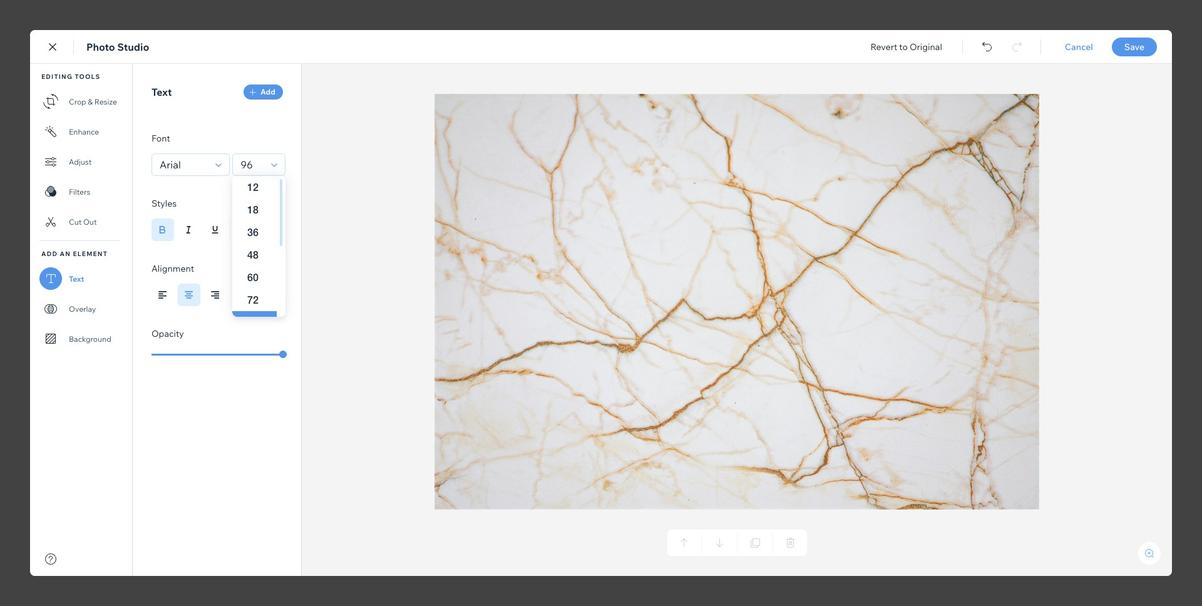 Task type: describe. For each thing, give the bounding box(es) containing it.
translate
[[12, 423, 44, 432]]

notes
[[1150, 76, 1175, 87]]

Add a Catchy Title text field
[[393, 116, 842, 139]]

back
[[30, 41, 50, 53]]

add
[[21, 107, 35, 117]]

marble te image
[[393, 205, 856, 523]]

tags button
[[17, 289, 39, 327]]

categories button
[[9, 237, 47, 274]]

publish
[[1112, 41, 1142, 53]]

settings
[[13, 160, 43, 169]]

preview button
[[1043, 42, 1075, 53]]

save
[[976, 41, 996, 53]]

add button
[[17, 79, 39, 117]]

publish button
[[1094, 37, 1160, 57]]

back button
[[15, 41, 50, 53]]

seo button
[[17, 184, 39, 222]]

categories
[[9, 265, 47, 274]]



Task type: locate. For each thing, give the bounding box(es) containing it.
menu containing add
[[0, 71, 56, 440]]

seo
[[20, 212, 36, 222]]

settings button
[[13, 132, 43, 169]]

tags
[[20, 318, 36, 327]]

monetize button
[[12, 342, 44, 380]]

monetize
[[12, 370, 44, 380]]

translate button
[[12, 395, 44, 432]]

menu
[[0, 71, 56, 440]]

save button
[[960, 41, 1011, 53]]

notes button
[[1128, 73, 1178, 90]]

preview
[[1043, 42, 1075, 53]]



Task type: vqa. For each thing, say whether or not it's contained in the screenshot.
$20.00 link in the right top of the page
no



